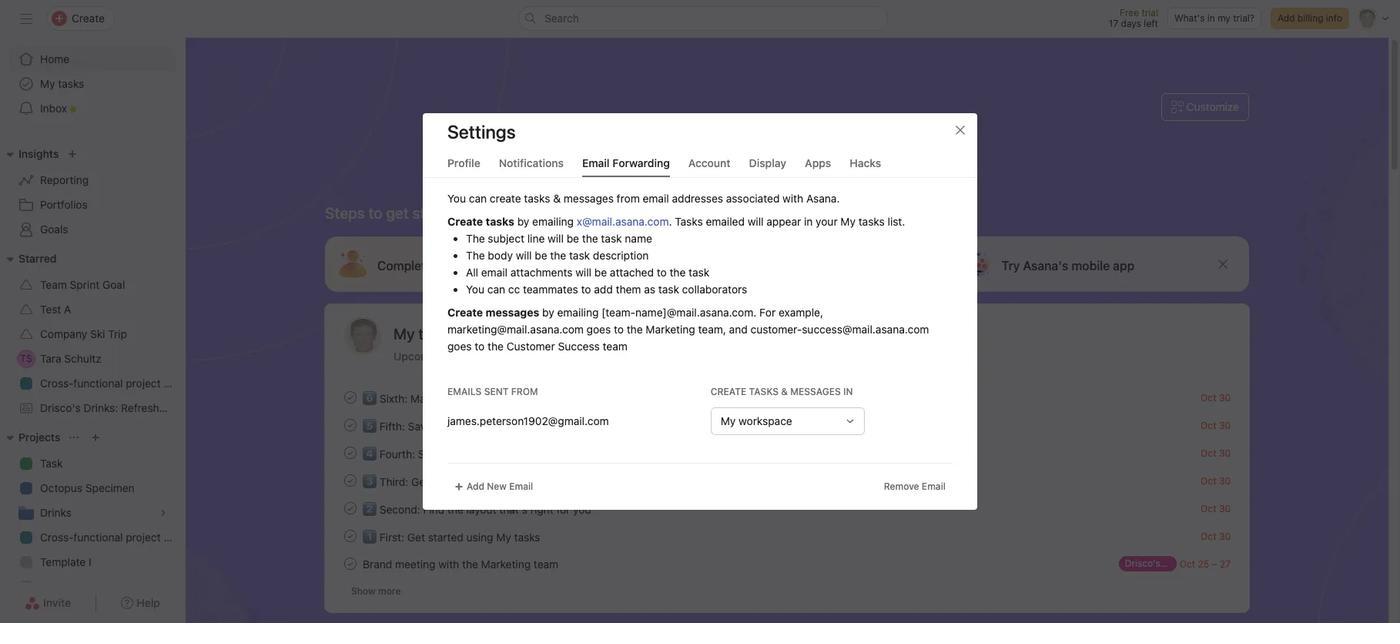 Task type: vqa. For each thing, say whether or not it's contained in the screenshot.
New insights icon on the left top of the page
no



Task type: locate. For each thing, give the bounding box(es) containing it.
1 vertical spatial cross-
[[40, 531, 73, 544]]

2 cross-functional project plan link from the top
[[9, 525, 185, 550]]

more
[[783, 194, 808, 208], [378, 585, 401, 597]]

0 horizontal spatial drisco's
[[40, 401, 81, 414]]

drinks
[[40, 506, 72, 519], [1163, 558, 1191, 569]]

1 completed checkbox from the top
[[341, 388, 360, 407]]

0 vertical spatial with
[[783, 192, 804, 205]]

0 horizontal spatial messages
[[486, 306, 539, 319]]

create
[[490, 192, 521, 205], [711, 386, 747, 397]]

email down body
[[481, 266, 508, 279]]

the up the all
[[466, 249, 485, 262]]

0 horizontal spatial team
[[534, 557, 559, 570]]

drisco's inside starred element
[[40, 401, 81, 414]]

team down [team-
[[603, 340, 628, 353]]

1 vertical spatial goes
[[448, 340, 472, 353]]

2 horizontal spatial messages
[[791, 386, 841, 397]]

insights element
[[0, 140, 185, 245]]

1 completed checkbox from the top
[[341, 471, 360, 490]]

oct for of
[[1201, 447, 1217, 459]]

1 oct 30 from the top
[[1201, 392, 1231, 403]]

insights
[[18, 147, 59, 160]]

1 cross- from the top
[[40, 377, 73, 390]]

1 vertical spatial plan
[[164, 531, 185, 544]]

3 oct 30 from the top
[[1201, 447, 1231, 459]]

goals
[[40, 223, 68, 236]]

drinks link
[[9, 501, 176, 525]]

email up .
[[643, 192, 669, 205]]

trip
[[108, 327, 127, 340]]

5️⃣
[[363, 419, 377, 433]]

drisco's for drisco's drinks: refreshment recommendation
[[40, 401, 81, 414]]

30
[[1219, 392, 1231, 403], [1219, 419, 1231, 431], [1219, 447, 1231, 459], [1219, 475, 1231, 486], [1219, 503, 1231, 514], [1219, 530, 1231, 542]]

1 vertical spatial messages
[[486, 306, 539, 319]]

with down of
[[484, 475, 505, 488]]

0 vertical spatial the
[[466, 232, 485, 245]]

0 vertical spatial team
[[603, 340, 628, 353]]

completed image for 6️⃣
[[341, 388, 360, 407]]

completed checkbox left 1️⃣
[[341, 527, 360, 545]]

in left my
[[1208, 12, 1215, 24]]

0 vertical spatial cross-
[[40, 377, 73, 390]]

my right using
[[496, 530, 511, 543]]

2 30 from the top
[[1219, 419, 1231, 431]]

will
[[748, 215, 764, 228], [548, 232, 564, 245], [516, 249, 532, 262], [576, 266, 592, 279]]

completed checkbox left 4️⃣
[[341, 444, 360, 462]]

30 for tasks
[[1219, 530, 1231, 542]]

2 horizontal spatial by
[[542, 306, 554, 319]]

goes down [team-
[[587, 323, 611, 336]]

with right 4
[[783, 192, 804, 205]]

display
[[749, 156, 787, 169]]

1 vertical spatial emailing
[[557, 306, 599, 319]]

1 functional from the top
[[73, 377, 123, 390]]

team
[[603, 340, 628, 353], [534, 557, 559, 570]]

4 30 from the top
[[1219, 475, 1231, 486]]

2️⃣
[[363, 503, 377, 516]]

completed image left 4️⃣
[[341, 444, 360, 462]]

0 horizontal spatial with
[[438, 557, 459, 570]]

stay
[[418, 447, 440, 460]]

email left forwarding
[[582, 156, 610, 169]]

Completed checkbox
[[341, 388, 360, 407], [341, 416, 360, 434], [341, 444, 360, 462]]

show more
[[351, 585, 401, 597]]

create up the all
[[448, 215, 483, 228]]

2 oct 30 button from the top
[[1201, 419, 1231, 431]]

1 vertical spatial cross-functional project plan
[[40, 531, 185, 544]]

1 horizontal spatial be
[[567, 232, 579, 245]]

drinks down octopus
[[40, 506, 72, 519]]

you can create tasks & messages from email addresses associated with asana.
[[448, 192, 840, 205]]

in
[[1208, 12, 1215, 24], [804, 215, 813, 228], [844, 386, 853, 397], [542, 419, 551, 433]]

3 completed image from the top
[[341, 527, 360, 545]]

0 vertical spatial add
[[1278, 12, 1295, 24]]

drisco's
[[40, 401, 81, 414], [1125, 558, 1161, 569]]

projects element
[[0, 424, 185, 602]]

my inside the global element
[[40, 77, 55, 90]]

2 vertical spatial messages
[[791, 386, 841, 397]]

my up inbox
[[40, 77, 55, 90]]

1 cross-functional project plan from the top
[[40, 377, 185, 390]]

2 oct 30 from the top
[[1201, 419, 1231, 431]]

in inside button
[[1208, 12, 1215, 24]]

1 vertical spatial cross-functional project plan link
[[9, 525, 185, 550]]

level
[[824, 194, 847, 208]]

1 vertical spatial from
[[511, 386, 538, 397]]

oct for sections
[[1201, 475, 1217, 486]]

the left subject
[[466, 232, 485, 245]]

2 vertical spatial by
[[459, 419, 472, 433]]

drisco's up projects at the left bottom
[[40, 401, 81, 414]]

more right 4
[[783, 194, 808, 208]]

oct
[[1201, 392, 1217, 403], [1201, 419, 1217, 431], [1201, 447, 1217, 459], [1201, 475, 1217, 486], [1201, 503, 1217, 514], [1201, 530, 1217, 542], [1180, 558, 1196, 570]]

6 30 from the top
[[1219, 530, 1231, 542]]

be right line
[[567, 232, 579, 245]]

tasks
[[58, 77, 84, 90], [524, 192, 550, 205], [486, 215, 515, 228], [859, 215, 885, 228], [749, 386, 779, 397], [514, 530, 540, 543]]

refreshment
[[121, 401, 185, 414]]

functional for cross-functional project plan link inside starred element
[[73, 377, 123, 390]]

0 vertical spatial cross-functional project plan
[[40, 377, 185, 390]]

add left "billing"
[[1278, 12, 1295, 24]]

functional inside starred element
[[73, 377, 123, 390]]

create up my workspace
[[711, 386, 747, 397]]

6 oct 30 button from the top
[[1201, 530, 1231, 542]]

appear
[[767, 215, 801, 228]]

team,
[[698, 323, 726, 336]]

oct for collaborating
[[1201, 419, 1217, 431]]

create up subject
[[490, 192, 521, 205]]

sprint
[[70, 278, 100, 291]]

billing
[[1298, 12, 1324, 24]]

oct 30 for right
[[1201, 503, 1231, 514]]

1 vertical spatial completed image
[[341, 444, 360, 462]]

a
[[64, 303, 71, 316]]

the up description
[[582, 232, 598, 245]]

my left workspace
[[721, 414, 736, 428]]

add inside button
[[467, 481, 485, 492]]

1 horizontal spatial goes
[[587, 323, 611, 336]]

time
[[435, 419, 457, 433]]

4️⃣
[[363, 447, 377, 460]]

1 vertical spatial drisco's
[[1125, 558, 1161, 569]]

0 horizontal spatial marketing
[[481, 557, 531, 570]]

add
[[594, 283, 613, 296]]

hide sidebar image
[[20, 12, 32, 25]]

1 vertical spatial by
[[542, 306, 554, 319]]

november
[[790, 112, 849, 126]]

4 oct 30 button from the top
[[1201, 475, 1231, 486]]

completed checkbox left "5️⃣" at the left bottom
[[341, 416, 360, 434]]

add left new
[[467, 481, 485, 492]]

1 project from the top
[[126, 377, 161, 390]]

find
[[423, 503, 445, 516]]

my
[[40, 77, 55, 90], [841, 215, 856, 228], [721, 414, 736, 428], [496, 530, 511, 543]]

up
[[849, 194, 862, 208]]

cross-functional project plan down the drinks "link"
[[40, 531, 185, 544]]

0 vertical spatial drinks
[[40, 506, 72, 519]]

add for add billing info
[[1278, 12, 1295, 24]]

with down 1️⃣ first: get started using my tasks in the bottom left of the page
[[438, 557, 459, 570]]

2 completed checkbox from the top
[[341, 416, 360, 434]]

create inside create tasks by emailing x@mail.asana.com . tasks emailed will appear in your my tasks list. the subject line will be the task name the body will be the task description all email attachments will be attached to the task you can cc teammates to add them as task collaborators
[[448, 215, 483, 228]]

emailing up success
[[557, 306, 599, 319]]

completed checkbox left 6️⃣
[[341, 388, 360, 407]]

collaborating
[[474, 419, 539, 433]]

1 vertical spatial create
[[711, 386, 747, 397]]

completed image left 1️⃣
[[341, 527, 360, 545]]

cross-functional project plan link up drinks:
[[9, 371, 185, 396]]

0 vertical spatial plan
[[164, 377, 185, 390]]

1 vertical spatial completed checkbox
[[341, 416, 360, 434]]

portfolios
[[40, 198, 88, 211]]

0 vertical spatial get
[[411, 475, 429, 488]]

6 oct 30 from the top
[[1201, 530, 1231, 542]]

from right sent
[[511, 386, 538, 397]]

new
[[487, 481, 507, 492]]

cross- up template
[[40, 531, 73, 544]]

hacks button
[[850, 156, 881, 177]]

1 vertical spatial more
[[378, 585, 401, 597]]

1 completed image from the top
[[341, 388, 360, 407]]

add billing info button
[[1271, 8, 1350, 29]]

1 horizontal spatial from
[[617, 192, 640, 205]]

to left level
[[811, 194, 821, 208]]

in inside create tasks by emailing x@mail.asana.com . tasks emailed will appear in your my tasks list. the subject line will be the task name the body will be the task description all email attachments will be attached to the task you can cc teammates to add them as task collaborators
[[804, 215, 813, 228]]

with
[[783, 192, 804, 205], [484, 475, 505, 488], [438, 557, 459, 570]]

goes right 'upcoming'
[[448, 340, 472, 353]]

1 horizontal spatial by
[[517, 215, 529, 228]]

second:
[[380, 503, 420, 516]]

add
[[1278, 12, 1295, 24], [467, 481, 485, 492]]

0 vertical spatial more
[[783, 194, 808, 208]]

2 completed image from the top
[[341, 499, 360, 518]]

goes
[[587, 323, 611, 336], [448, 340, 472, 353]]

email right remove
[[922, 481, 946, 492]]

0 horizontal spatial add
[[467, 481, 485, 492]]

completed image for 4️⃣
[[341, 444, 360, 462]]

2 horizontal spatial email
[[922, 481, 946, 492]]

0 vertical spatial create
[[448, 215, 483, 228]]

Completed checkbox
[[341, 471, 360, 490], [341, 499, 360, 518], [341, 527, 360, 545], [341, 555, 360, 573]]

cross- down "tara"
[[40, 377, 73, 390]]

3 completed checkbox from the top
[[341, 444, 360, 462]]

get right first:
[[407, 530, 425, 543]]

1 vertical spatial create
[[448, 306, 483, 319]]

to right steps
[[369, 204, 383, 222]]

1 vertical spatial you
[[466, 283, 485, 296]]

0 vertical spatial completed checkbox
[[341, 388, 360, 407]]

plan inside projects element
[[164, 531, 185, 544]]

cross-functional project plan for cross-functional project plan link inside starred element
[[40, 377, 185, 390]]

2 cross-functional project plan from the top
[[40, 531, 185, 544]]

my inside dropdown button
[[721, 414, 736, 428]]

1 horizontal spatial email
[[643, 192, 669, 205]]

oct 30 for in
[[1201, 419, 1231, 431]]

1 vertical spatial work
[[539, 447, 563, 460]]

messages up marketing@mail.asana.com
[[486, 306, 539, 319]]

1 completed image from the top
[[341, 416, 360, 434]]

1 horizontal spatial add
[[1278, 12, 1295, 24]]

1 vertical spatial drinks
[[1163, 558, 1191, 569]]

cross-functional project plan inside projects element
[[40, 531, 185, 544]]

0 vertical spatial marketing
[[646, 323, 695, 336]]

drisco's for drisco's drinks
[[1125, 558, 1161, 569]]

1 vertical spatial email
[[481, 266, 508, 279]]

your
[[816, 215, 838, 228]]

manageable
[[467, 392, 528, 405]]

completed image for brand
[[341, 555, 360, 573]]

account button
[[689, 156, 731, 177]]

0 vertical spatial by
[[517, 215, 529, 228]]

30 for incoming
[[1219, 447, 1231, 459]]

1 vertical spatial be
[[535, 249, 547, 262]]

in left 'asana'
[[542, 419, 551, 433]]

drinks inside the drisco's drinks link
[[1163, 558, 1191, 569]]

0 vertical spatial emailing
[[532, 215, 574, 228]]

6️⃣ sixth: make work manageable
[[363, 392, 528, 405]]

completed checkbox left brand
[[341, 555, 360, 573]]

will right line
[[548, 232, 564, 245]]

drinks left "25"
[[1163, 558, 1191, 569]]

messages up "my workspace" dropdown button
[[791, 386, 841, 397]]

0 horizontal spatial create
[[490, 192, 521, 205]]

the left (9)
[[488, 340, 504, 353]]

from
[[617, 192, 640, 205], [511, 386, 538, 397]]

functional up drinks:
[[73, 377, 123, 390]]

my workspace
[[721, 414, 792, 428]]

completed image for 1️⃣
[[341, 527, 360, 545]]

1 vertical spatial add
[[467, 481, 485, 492]]

completed image left the 3️⃣
[[341, 471, 360, 490]]

1 oct 30 button from the top
[[1201, 392, 1231, 403]]

0 horizontal spatial work
[[440, 392, 464, 405]]

wednesday, november 1 good afternoon, james
[[664, 112, 910, 160]]

my right the your
[[841, 215, 856, 228]]

by inside create tasks by emailing x@mail.asana.com . tasks emailed will appear in your my tasks list. the subject line will be the task name the body will be the task description all email attachments will be attached to the task you can cc teammates to add them as task collaborators
[[517, 215, 529, 228]]

2 plan from the top
[[164, 531, 185, 544]]

0 vertical spatial goes
[[587, 323, 611, 336]]

0 vertical spatial cross-functional project plan link
[[9, 371, 185, 396]]

james
[[840, 131, 910, 160]]

emailing inside by emailing [team-name]@mail.asana.com. for example, marketing@mail.asana.com goes to the marketing team, and customer-success@mail.asana.com goes to the customer success team
[[557, 306, 599, 319]]

team down right in the bottom of the page
[[534, 557, 559, 570]]

1 plan from the top
[[164, 377, 185, 390]]

the down [team-
[[627, 323, 643, 336]]

2 completed checkbox from the top
[[341, 499, 360, 518]]

overdue (9) button
[[464, 350, 526, 371]]

add inside button
[[1278, 12, 1295, 24]]

free trial 17 days left
[[1109, 7, 1158, 29]]

0 vertical spatial &
[[553, 192, 561, 205]]

functional inside projects element
[[73, 531, 123, 544]]

show more button
[[344, 581, 408, 602]]

task up collaborators
[[689, 266, 710, 279]]

0 vertical spatial completed image
[[341, 388, 360, 407]]

will up teammates
[[576, 266, 592, 279]]

2 vertical spatial completed checkbox
[[341, 444, 360, 462]]

completed image left 6️⃣
[[341, 388, 360, 407]]

emailing up line
[[532, 215, 574, 228]]

0 horizontal spatial goes
[[448, 340, 472, 353]]

task right as
[[658, 283, 679, 296]]

portfolios link
[[9, 193, 176, 217]]

get for organized
[[411, 475, 429, 488]]

more inside button
[[378, 585, 401, 597]]

attachments
[[511, 266, 573, 279]]

the right the find at the bottom left of page
[[447, 503, 464, 516]]

project
[[126, 377, 161, 390], [126, 531, 161, 544]]

cross-functional project plan up drinks:
[[40, 377, 185, 390]]

1 vertical spatial get
[[407, 530, 425, 543]]

create down the all
[[448, 306, 483, 319]]

1 vertical spatial team
[[534, 557, 559, 570]]

tasks down notifications button
[[524, 192, 550, 205]]

cross-functional project plan link up i
[[9, 525, 185, 550]]

to inside beginner 4 more to level up
[[811, 194, 821, 208]]

upcoming
[[394, 350, 446, 363]]

in down success@mail.asana.com
[[844, 386, 853, 397]]

brand meeting with the marketing team
[[363, 557, 559, 570]]

test a
[[40, 303, 71, 316]]

x@mail.asana.com
[[577, 215, 669, 228]]

5 oct 30 button from the top
[[1201, 503, 1231, 514]]

1 horizontal spatial messages
[[564, 192, 614, 205]]

1 vertical spatial with
[[484, 475, 505, 488]]

completed image
[[341, 416, 360, 434], [341, 499, 360, 518], [341, 527, 360, 545], [341, 555, 360, 573]]

emailed
[[706, 215, 745, 228]]

drisco's drinks: refreshment recommendation
[[40, 401, 274, 414]]

collaborators
[[682, 283, 747, 296]]

1 vertical spatial &
[[781, 386, 788, 397]]

emails
[[448, 386, 482, 397]]

1 horizontal spatial team
[[603, 340, 628, 353]]

cc
[[508, 283, 520, 296]]

will down line
[[516, 249, 532, 262]]

first:
[[380, 530, 404, 543]]

line
[[527, 232, 545, 245]]

2 completed image from the top
[[341, 444, 360, 462]]

2 functional from the top
[[73, 531, 123, 544]]

add new email button
[[448, 476, 540, 498]]

plan inside starred element
[[164, 377, 185, 390]]

plan for cross-functional project plan link within projects element
[[164, 531, 185, 544]]

1 horizontal spatial drinks
[[1163, 558, 1191, 569]]

5 oct 30 from the top
[[1201, 503, 1231, 514]]

completed image left "5️⃣" at the left bottom
[[341, 416, 360, 434]]

1 vertical spatial project
[[126, 531, 161, 544]]

customize
[[1187, 100, 1239, 113]]

0 vertical spatial messages
[[564, 192, 614, 205]]

30 for right
[[1219, 503, 1231, 514]]

oct 30 button for right
[[1201, 503, 1231, 514]]

4 completed checkbox from the top
[[341, 555, 360, 573]]

& down notifications button
[[553, 192, 561, 205]]

can down profile button
[[469, 192, 487, 205]]

completed image
[[341, 388, 360, 407], [341, 444, 360, 462], [341, 471, 360, 490]]

more inside beginner 4 more to level up
[[783, 194, 808, 208]]

1 horizontal spatial email
[[582, 156, 610, 169]]

be up add
[[595, 266, 607, 279]]

of
[[478, 447, 488, 460]]

1 vertical spatial the
[[466, 249, 485, 262]]

1 30 from the top
[[1219, 392, 1231, 403]]

by right the time
[[459, 419, 472, 433]]

inbox link
[[9, 96, 176, 121]]

5 30 from the top
[[1219, 503, 1231, 514]]

drisco's left "25"
[[1125, 558, 1161, 569]]

0 horizontal spatial more
[[378, 585, 401, 597]]

2 vertical spatial completed image
[[341, 471, 360, 490]]

description
[[593, 249, 649, 262]]

2 horizontal spatial be
[[595, 266, 607, 279]]

project down the drinks "link"
[[126, 531, 161, 544]]

apps button
[[805, 156, 831, 177]]

brand
[[363, 557, 392, 570]]

0 vertical spatial project
[[126, 377, 161, 390]]

get right third:
[[411, 475, 429, 488]]

4 completed image from the top
[[341, 555, 360, 573]]

email
[[582, 156, 610, 169], [509, 481, 533, 492], [922, 481, 946, 492]]

to right attached
[[657, 266, 667, 279]]

functional for cross-functional project plan link within projects element
[[73, 531, 123, 544]]

0 horizontal spatial email
[[509, 481, 533, 492]]

messages up x@mail.asana.com
[[564, 192, 614, 205]]

by down teammates
[[542, 306, 554, 319]]

project up drisco's drinks: refreshment recommendation link
[[126, 377, 161, 390]]

1 horizontal spatial marketing
[[646, 323, 695, 336]]

completed image for 3️⃣
[[341, 471, 360, 490]]

create for create tasks by emailing x@mail.asana.com . tasks emailed will appear in your my tasks list. the subject line will be the task name the body will be the task description all email attachments will be attached to the task you can cc teammates to add them as task collaborators
[[448, 215, 483, 228]]

0 vertical spatial create
[[490, 192, 521, 205]]

1 cross-functional project plan link from the top
[[9, 371, 185, 396]]

oct for my
[[1201, 530, 1217, 542]]

0 horizontal spatial email
[[481, 266, 508, 279]]

more right show
[[378, 585, 401, 597]]

team sprint goal link
[[9, 273, 176, 297]]

success
[[558, 340, 600, 353]]

can left "cc"
[[487, 283, 505, 296]]

you down the all
[[466, 283, 485, 296]]

functional
[[73, 377, 123, 390], [73, 531, 123, 544]]

0 horizontal spatial &
[[553, 192, 561, 205]]

info
[[1326, 12, 1343, 24]]

1 create from the top
[[448, 215, 483, 228]]

functional down the drinks "link"
[[73, 531, 123, 544]]

notifications
[[499, 156, 564, 169]]

& up "my workspace" dropdown button
[[781, 386, 788, 397]]

1️⃣
[[363, 530, 377, 543]]

cross- inside projects element
[[40, 531, 73, 544]]

marketing down using
[[481, 557, 531, 570]]

2 create from the top
[[448, 306, 483, 319]]

oct 30 button for in
[[1201, 419, 1231, 431]]

2 project from the top
[[126, 531, 161, 544]]

2 vertical spatial be
[[595, 266, 607, 279]]

3 completed checkbox from the top
[[341, 527, 360, 545]]

in left the your
[[804, 215, 813, 228]]

1 horizontal spatial drisco's
[[1125, 558, 1161, 569]]

you down profile button
[[448, 192, 466, 205]]

be up the attachments
[[535, 249, 547, 262]]

0 horizontal spatial drinks
[[40, 506, 72, 519]]

3 completed image from the top
[[341, 471, 360, 490]]

cross-functional project plan inside starred element
[[40, 377, 185, 390]]

&
[[553, 192, 561, 205], [781, 386, 788, 397]]

0 vertical spatial work
[[440, 392, 464, 405]]

tasks down home
[[58, 77, 84, 90]]

2 cross- from the top
[[40, 531, 73, 544]]

3 30 from the top
[[1219, 447, 1231, 459]]

completed checkbox left the 3️⃣
[[341, 471, 360, 490]]

name
[[625, 232, 652, 245]]

1 horizontal spatial more
[[783, 194, 808, 208]]

the up the attachments
[[550, 249, 566, 262]]

get
[[411, 475, 429, 488], [407, 530, 425, 543]]

3 oct 30 button from the top
[[1201, 447, 1231, 459]]

completed image for 5️⃣
[[341, 416, 360, 434]]

to down create messages
[[475, 340, 485, 353]]

oct 30 for tasks
[[1201, 530, 1231, 542]]

work
[[440, 392, 464, 405], [539, 447, 563, 460]]

oct 30 for incoming
[[1201, 447, 1231, 459]]



Task type: describe. For each thing, give the bounding box(es) containing it.
completed image for 2️⃣
[[341, 499, 360, 518]]

my inside create tasks by emailing x@mail.asana.com . tasks emailed will appear in your my tasks list. the subject line will be the task name the body will be the task description all email attachments will be attached to the task you can cc teammates to add them as task collaborators
[[841, 215, 856, 228]]

beginner 4 more to level up
[[715, 194, 862, 208]]

[team-
[[602, 306, 636, 319]]

tasks inside my tasks link
[[58, 77, 84, 90]]

cross-functional project plan for cross-functional project plan link within projects element
[[40, 531, 185, 544]]

global element
[[0, 38, 185, 130]]

marketing inside by emailing [team-name]@mail.asana.com. for example, marketing@mail.asana.com goes to the marketing team, and customer-success@mail.asana.com goes to the customer success team
[[646, 323, 695, 336]]

–
[[1212, 558, 1217, 570]]

by inside by emailing [team-name]@mail.asana.com. for example, marketing@mail.asana.com goes to the marketing team, and customer-success@mail.asana.com goes to the customer success team
[[542, 306, 554, 319]]

top
[[458, 447, 475, 460]]

you inside create tasks by emailing x@mail.asana.com . tasks emailed will appear in your my tasks list. the subject line will be the task name the body will be the task description all email attachments will be attached to the task you can cc teammates to add them as task collaborators
[[466, 283, 485, 296]]

project inside starred element
[[126, 377, 161, 390]]

team inside by emailing [team-name]@mail.asana.com. for example, marketing@mail.asana.com goes to the marketing team, and customer-success@mail.asana.com goes to the customer success team
[[603, 340, 628, 353]]

oct for that's
[[1201, 503, 1217, 514]]

attached
[[610, 266, 654, 279]]

template i link
[[9, 550, 176, 575]]

tara schultz
[[40, 352, 101, 365]]

tasks left list.
[[859, 215, 885, 228]]

create tasks & messages in
[[711, 386, 853, 397]]

create tasks by emailing x@mail.asana.com . tasks emailed will appear in your my tasks list. the subject line will be the task name the body will be the task description all email attachments will be attached to the task you can cc teammates to add them as task collaborators
[[448, 215, 905, 296]]

completed button
[[544, 350, 600, 371]]

task left description
[[569, 249, 590, 262]]

reporting link
[[9, 168, 176, 193]]

2 horizontal spatial with
[[783, 192, 804, 205]]

trial
[[1142, 7, 1158, 18]]

(9)
[[510, 350, 526, 363]]

to left add
[[581, 283, 591, 296]]

add for add new email
[[467, 481, 485, 492]]

overdue
[[464, 350, 508, 363]]

what's in my trial?
[[1175, 12, 1255, 24]]

27
[[1220, 558, 1231, 570]]

search button
[[518, 6, 888, 31]]

2 the from the top
[[466, 249, 485, 262]]

my
[[1218, 12, 1231, 24]]

incoming
[[491, 447, 536, 460]]

organized
[[432, 475, 481, 488]]

emailing inside create tasks by emailing x@mail.asana.com . tasks emailed will appear in your my tasks list. the subject line will be the task name the body will be the task description all email attachments will be attached to the task you can cc teammates to add them as task collaborators
[[532, 215, 574, 228]]

body
[[488, 249, 513, 262]]

1 horizontal spatial &
[[781, 386, 788, 397]]

1 horizontal spatial work
[[539, 447, 563, 460]]

completed checkbox for 4️⃣
[[341, 444, 360, 462]]

by emailing [team-name]@mail.asana.com. for example, marketing@mail.asana.com goes to the marketing team, and customer-success@mail.asana.com goes to the customer success team
[[448, 306, 929, 353]]

i
[[89, 555, 91, 568]]

remove
[[884, 481, 919, 492]]

cross-functional project plan link inside projects element
[[9, 525, 185, 550]]

completed checkbox for 1️⃣
[[341, 527, 360, 545]]

oct 30 button for tasks
[[1201, 530, 1231, 542]]

success@mail.asana.com
[[802, 323, 929, 336]]

reporting
[[40, 173, 89, 186]]

1️⃣ first: get started using my tasks
[[363, 530, 540, 543]]

company ski trip
[[40, 327, 127, 340]]

test
[[40, 303, 61, 316]]

list.
[[888, 215, 905, 228]]

started
[[428, 530, 464, 543]]

0 horizontal spatial be
[[535, 249, 547, 262]]

0 vertical spatial you
[[448, 192, 466, 205]]

remove email button
[[877, 476, 953, 498]]

fifth:
[[380, 419, 405, 433]]

left
[[1144, 18, 1158, 29]]

using
[[466, 530, 493, 543]]

task
[[40, 457, 63, 470]]

octopus specimen link
[[9, 476, 176, 501]]

teammates
[[523, 283, 578, 296]]

0 vertical spatial be
[[567, 232, 579, 245]]

goals link
[[9, 217, 176, 242]]

completed checkbox for 2️⃣
[[341, 499, 360, 518]]

notifications button
[[499, 156, 564, 177]]

right
[[531, 503, 554, 516]]

the down using
[[462, 557, 478, 570]]

home
[[40, 52, 70, 65]]

tasks down 'that's'
[[514, 530, 540, 543]]

completed checkbox for 5️⃣
[[341, 416, 360, 434]]

company
[[40, 327, 87, 340]]

1 vertical spatial marketing
[[481, 557, 531, 570]]

1 horizontal spatial with
[[484, 475, 505, 488]]

starred element
[[0, 245, 274, 424]]

good
[[664, 131, 723, 160]]

close image
[[954, 124, 967, 136]]

drisco's drinks link
[[1119, 556, 1191, 572]]

starred button
[[0, 250, 57, 268]]

meeting
[[395, 557, 436, 570]]

plan for cross-functional project plan link inside starred element
[[164, 377, 185, 390]]

giraffe testing link
[[9, 575, 176, 599]]

sections
[[508, 475, 550, 488]]

search list box
[[518, 6, 888, 31]]

starred
[[18, 252, 57, 265]]

to down [team-
[[614, 323, 624, 336]]

1 horizontal spatial create
[[711, 386, 747, 397]]

email inside create tasks by emailing x@mail.asana.com . tasks emailed will appear in your my tasks list. the subject line will be the task name the body will be the task description all email attachments will be attached to the task you can cc teammates to add them as task collaborators
[[481, 266, 508, 279]]

get for started
[[407, 530, 425, 543]]

will down associated
[[748, 215, 764, 228]]

3️⃣ third: get organized with sections
[[363, 475, 550, 488]]

get started
[[386, 204, 462, 222]]

octopus
[[40, 481, 82, 495]]

completed checkbox for 3️⃣
[[341, 471, 360, 490]]

30 for in
[[1219, 419, 1231, 431]]

tara
[[40, 352, 61, 365]]

add billing info
[[1278, 12, 1343, 24]]

my workspace button
[[711, 407, 865, 435]]

associated
[[726, 192, 780, 205]]

completed checkbox for brand
[[341, 555, 360, 573]]

1 the from the top
[[466, 232, 485, 245]]

trial?
[[1233, 12, 1255, 24]]

cross-functional project plan link inside starred element
[[9, 371, 185, 396]]

cross- inside starred element
[[40, 377, 73, 390]]

completed checkbox for 6️⃣
[[341, 388, 360, 407]]

addresses
[[672, 192, 723, 205]]

example,
[[779, 306, 823, 319]]

0 vertical spatial email
[[643, 192, 669, 205]]

fourth:
[[380, 447, 415, 460]]

email forwarding
[[582, 156, 670, 169]]

0 vertical spatial from
[[617, 192, 640, 205]]

drinks inside the drinks "link"
[[40, 506, 72, 519]]

drisco's drinks
[[1125, 558, 1191, 569]]

oct 30 button for incoming
[[1201, 447, 1231, 459]]

5️⃣ fifth: save time by collaborating in asana
[[363, 419, 584, 433]]

email inside button
[[582, 156, 610, 169]]

invite button
[[15, 589, 81, 617]]

settings
[[448, 121, 516, 143]]

6️⃣
[[363, 392, 377, 405]]

marketing@mail.asana.com
[[448, 323, 584, 336]]

0 vertical spatial can
[[469, 192, 487, 205]]

task up description
[[601, 232, 622, 245]]

show
[[351, 585, 376, 597]]

giraffe
[[40, 580, 74, 593]]

you
[[573, 503, 591, 516]]

can inside create tasks by emailing x@mail.asana.com . tasks emailed will appear in your my tasks list. the subject line will be the task name the body will be the task description all email attachments will be attached to the task you can cc teammates to add them as task collaborators
[[487, 283, 505, 296]]

that's
[[499, 503, 528, 516]]

ja button
[[344, 317, 381, 354]]

0 horizontal spatial by
[[459, 419, 472, 433]]

x@mail.asana.com link
[[577, 215, 669, 228]]

inbox
[[40, 102, 67, 115]]

tasks up subject
[[486, 215, 515, 228]]

create for create messages
[[448, 306, 483, 319]]

4 oct 30 from the top
[[1201, 475, 1231, 486]]

free
[[1120, 7, 1139, 18]]

asana
[[554, 419, 584, 433]]

on
[[443, 447, 455, 460]]

sixth:
[[380, 392, 408, 405]]

tasks up workspace
[[749, 386, 779, 397]]

for
[[760, 306, 776, 319]]

2 vertical spatial with
[[438, 557, 459, 570]]

3️⃣
[[363, 475, 377, 488]]

the up collaborators
[[670, 266, 686, 279]]

emails sent from
[[448, 386, 538, 397]]



